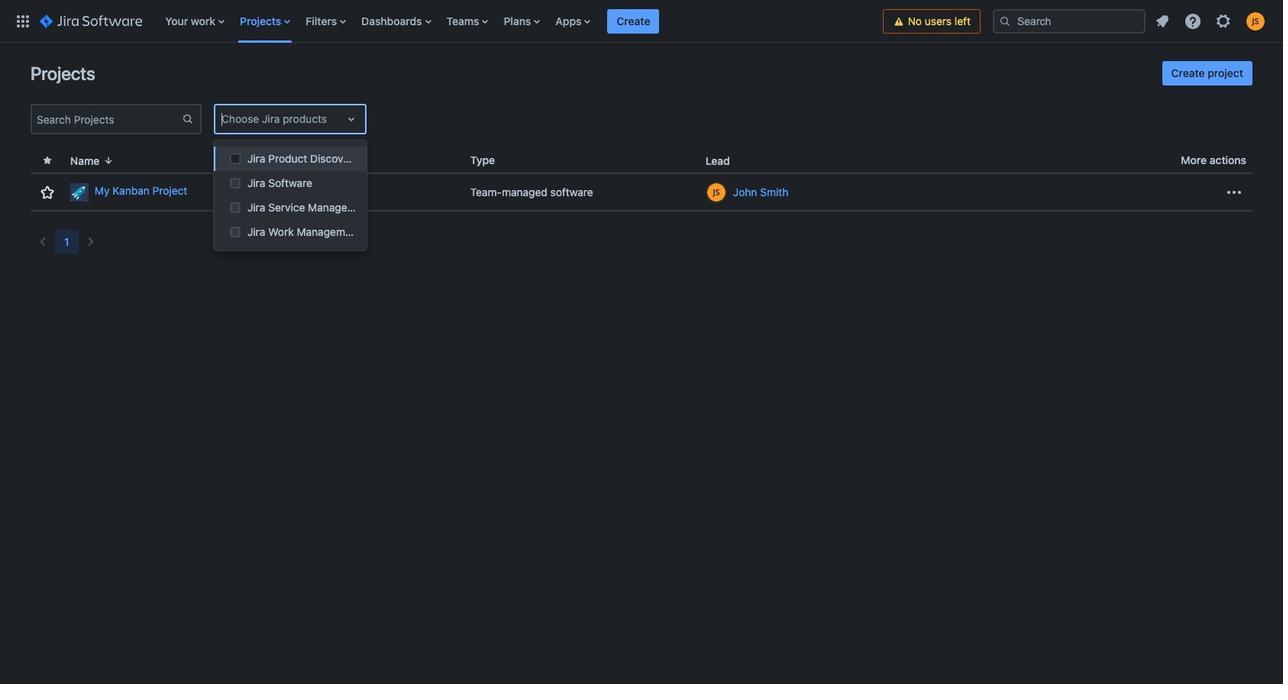 Task type: describe. For each thing, give the bounding box(es) containing it.
0 horizontal spatial list
[[158, 0, 883, 42]]

1 horizontal spatial list
[[1149, 7, 1274, 35]]

notifications image
[[1154, 12, 1172, 30]]

search image
[[999, 15, 1012, 27]]

settings image
[[1215, 12, 1233, 30]]

appswitcher icon image
[[14, 12, 32, 30]]

more image
[[1225, 183, 1244, 201]]

your profile and settings image
[[1247, 12, 1265, 30]]

open image
[[342, 110, 361, 128]]

Search field
[[993, 9, 1146, 33]]

help image
[[1184, 12, 1203, 30]]



Task type: locate. For each thing, give the bounding box(es) containing it.
Choose Jira products text field
[[222, 112, 224, 127]]

list item
[[608, 0, 660, 42]]

star my kanban project image
[[38, 183, 56, 201]]

jira software image
[[40, 12, 142, 30], [40, 12, 142, 30]]

group
[[1163, 61, 1253, 86]]

list
[[158, 0, 883, 42], [1149, 7, 1274, 35]]

banner
[[0, 0, 1284, 43]]

previous image
[[34, 233, 52, 251]]

None search field
[[993, 9, 1146, 33]]

primary element
[[9, 0, 883, 42]]

next image
[[81, 233, 100, 251]]

Search Projects text field
[[32, 108, 182, 130]]



Task type: vqa. For each thing, say whether or not it's contained in the screenshot.
list item
yes



